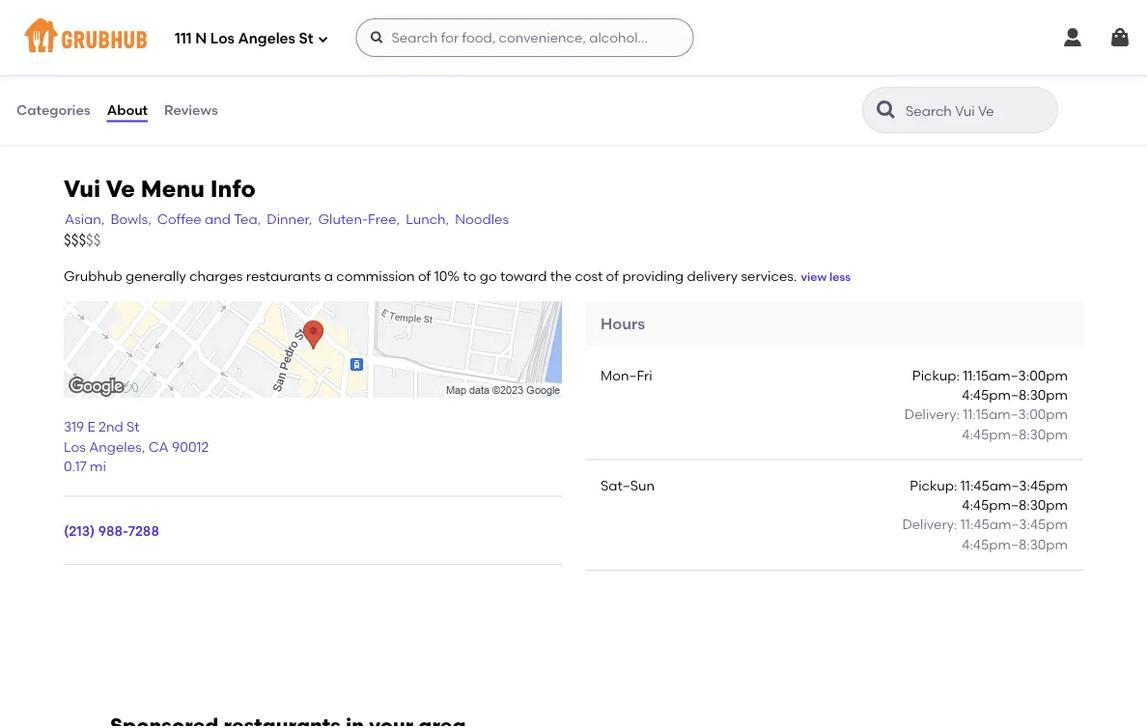Task type: vqa. For each thing, say whether or not it's contained in the screenshot.
first 11:15am–3:00pm from the bottom
yes



Task type: locate. For each thing, give the bounding box(es) containing it.
delivery: for 11:45am–3:45pm
[[903, 517, 958, 533]]

the
[[550, 268, 572, 284]]

dinner, button
[[266, 208, 313, 230]]

tea,
[[234, 211, 261, 227]]

2 11:45am–3:45pm from the top
[[961, 517, 1068, 533]]

svg image
[[1062, 26, 1085, 49], [317, 33, 329, 45]]

angeles
[[238, 30, 296, 47], [89, 439, 142, 455]]

1 horizontal spatial st
[[299, 30, 313, 47]]

1 horizontal spatial angeles
[[238, 30, 296, 47]]

$$$$$
[[64, 231, 101, 249]]

111 n los angeles st
[[175, 30, 313, 47]]

0 vertical spatial angeles
[[238, 30, 296, 47]]

0 vertical spatial delivery:
[[905, 406, 960, 423]]

2 of from the left
[[606, 268, 619, 284]]

2 horizontal spatial svg image
[[1109, 26, 1132, 49]]

dinner,
[[267, 211, 312, 227]]

menu
[[141, 175, 205, 203]]

angeles inside 319 e 2nd st los angeles , ca 90012 0.17 mi
[[89, 439, 142, 455]]

delivery
[[687, 268, 738, 284]]

categories button
[[15, 75, 91, 145]]

11:15am–3:00pm
[[963, 367, 1068, 383], [963, 406, 1068, 423]]

st
[[299, 30, 313, 47], [127, 419, 140, 435]]

(213) 988-7288 button
[[64, 521, 159, 541]]

11:45am–3:45pm
[[961, 477, 1068, 494], [961, 517, 1068, 533]]

delivery:
[[905, 406, 960, 423], [903, 517, 958, 533]]

less
[[830, 270, 851, 284]]

4:45pm–8:30pm
[[962, 387, 1068, 403], [962, 426, 1068, 442], [962, 497, 1068, 513], [962, 536, 1068, 553]]

reviews
[[164, 102, 218, 118]]

Search for food, convenience, alcohol... search field
[[356, 18, 694, 57]]

0 horizontal spatial angeles
[[89, 439, 142, 455]]

gluten-
[[318, 211, 368, 227]]

angeles right the n
[[238, 30, 296, 47]]

pickup: 11:45am–3:45pm 4:45pm–8:30pm delivery: 11:45am–3:45pm 4:45pm–8:30pm
[[903, 477, 1068, 553]]

about
[[107, 102, 148, 118]]

0 horizontal spatial st
[[127, 419, 140, 435]]

319
[[64, 419, 84, 435]]

0 vertical spatial 11:45am–3:45pm
[[961, 477, 1068, 494]]

gỏi - vietnamese salad 🥗 tab
[[15, 11, 151, 52]]

1 vertical spatial pickup:
[[910, 477, 958, 494]]

1 vertical spatial st
[[127, 419, 140, 435]]

charges
[[190, 268, 243, 284]]

free,
[[368, 211, 400, 227]]

-
[[40, 13, 46, 29]]

bowls, button
[[110, 208, 152, 230]]

319 e 2nd st los angeles , ca 90012 0.17 mi
[[64, 419, 209, 475]]

pickup:
[[913, 367, 960, 383], [910, 477, 958, 494]]

of right cost
[[606, 268, 619, 284]]

Search Vui Ve search field
[[904, 101, 1052, 120]]

angeles down 2nd
[[89, 439, 142, 455]]

0 vertical spatial pickup:
[[913, 367, 960, 383]]

1 vertical spatial delivery:
[[903, 517, 958, 533]]

,
[[142, 439, 145, 455]]

pickup: inside the "pickup: 11:15am–3:00pm 4:45pm–8:30pm delivery: 11:15am–3:00pm 4:45pm–8:30pm"
[[913, 367, 960, 383]]

los right the n
[[210, 30, 235, 47]]

1 vertical spatial 11:45am–3:45pm
[[961, 517, 1068, 533]]

1 horizontal spatial los
[[210, 30, 235, 47]]

ve
[[106, 175, 135, 203]]

2 4:45pm–8:30pm from the top
[[962, 426, 1068, 442]]

2nd
[[99, 419, 123, 435]]

0 horizontal spatial los
[[64, 439, 86, 455]]

vui ve menu info
[[64, 175, 256, 203]]

pickup: for 11:45am–3:45pm
[[910, 477, 958, 494]]

1 horizontal spatial svg image
[[1062, 26, 1085, 49]]

of left the 10%
[[418, 268, 431, 284]]

pickup: for 11:15am–3:00pm
[[913, 367, 960, 383]]

1 4:45pm–8:30pm from the top
[[962, 387, 1068, 403]]

0.17
[[64, 458, 87, 475]]

0 vertical spatial los
[[210, 30, 235, 47]]

1 horizontal spatial of
[[606, 268, 619, 284]]

1 vertical spatial angeles
[[89, 439, 142, 455]]

search icon image
[[875, 99, 898, 122]]

(213)
[[64, 523, 95, 539]]

commission
[[337, 268, 415, 284]]

go
[[480, 268, 497, 284]]

svg image
[[587, 4, 611, 27], [1109, 26, 1132, 49], [369, 30, 385, 45]]

and
[[205, 211, 231, 227]]

0 horizontal spatial of
[[418, 268, 431, 284]]

pickup: inside the pickup: 11:45am–3:45pm 4:45pm–8:30pm delivery: 11:45am–3:45pm 4:45pm–8:30pm
[[910, 477, 958, 494]]

los
[[210, 30, 235, 47], [64, 439, 86, 455]]

reviews button
[[163, 75, 219, 145]]

of
[[418, 268, 431, 284], [606, 268, 619, 284]]

los up 0.17
[[64, 439, 86, 455]]

delivery: inside the "pickup: 11:15am–3:00pm 4:45pm–8:30pm delivery: 11:15am–3:00pm 4:45pm–8:30pm"
[[905, 406, 960, 423]]

a
[[324, 268, 333, 284]]

0 horizontal spatial svg image
[[317, 33, 329, 45]]

0 vertical spatial st
[[299, 30, 313, 47]]

grubhub generally charges restaurants a commission of 10% to go toward the cost of providing delivery services. view less
[[64, 268, 851, 284]]

salad
[[15, 33, 53, 50]]

0 vertical spatial 11:15am–3:00pm
[[963, 367, 1068, 383]]

$$$
[[64, 231, 86, 249]]

1 vertical spatial los
[[64, 439, 86, 455]]

1 vertical spatial 11:15am–3:00pm
[[963, 406, 1068, 423]]

info
[[210, 175, 256, 203]]

delivery: inside the pickup: 11:45am–3:45pm 4:45pm–8:30pm delivery: 11:45am–3:45pm 4:45pm–8:30pm
[[903, 517, 958, 533]]



Task type: describe. For each thing, give the bounding box(es) containing it.
vui
[[64, 175, 101, 203]]

111
[[175, 30, 192, 47]]

lunch, button
[[405, 208, 450, 230]]

gỏi
[[15, 13, 37, 29]]

view
[[801, 270, 827, 284]]

gỏi - vietnamese salad 🥗
[[15, 13, 127, 50]]

🥗
[[57, 33, 70, 50]]

st inside main navigation navigation
[[299, 30, 313, 47]]

asian,
[[65, 211, 105, 227]]

cost
[[575, 268, 603, 284]]

delivery: for 11:15am–3:00pm
[[905, 406, 960, 423]]

toward
[[500, 268, 547, 284]]

lunch,
[[406, 211, 449, 227]]

pickup: 11:15am–3:00pm 4:45pm–8:30pm delivery: 11:15am–3:00pm 4:45pm–8:30pm
[[905, 367, 1068, 442]]

generally
[[126, 268, 186, 284]]

1 11:45am–3:45pm from the top
[[961, 477, 1068, 494]]

noodles
[[455, 211, 509, 227]]

beverages🥤
[[15, 73, 98, 89]]

hours
[[601, 314, 645, 333]]

to
[[463, 268, 477, 284]]

bowls,
[[111, 211, 151, 227]]

vietnamese
[[49, 13, 127, 29]]

noodles button
[[454, 208, 510, 230]]

asian, bowls, coffee and tea, dinner, gluten-free, lunch, noodles
[[65, 211, 509, 227]]

988-
[[98, 523, 128, 539]]

4 4:45pm–8:30pm from the top
[[962, 536, 1068, 553]]

coffee
[[157, 211, 202, 227]]

view less button
[[801, 269, 851, 286]]

los inside 319 e 2nd st los angeles , ca 90012 0.17 mi
[[64, 439, 86, 455]]

st inside 319 e 2nd st los angeles , ca 90012 0.17 mi
[[127, 419, 140, 435]]

2 11:15am–3:00pm from the top
[[963, 406, 1068, 423]]

1 11:15am–3:00pm from the top
[[963, 367, 1068, 383]]

restaurants
[[246, 268, 321, 284]]

3 4:45pm–8:30pm from the top
[[962, 497, 1068, 513]]

grubhub
[[64, 268, 122, 284]]

providing
[[622, 268, 684, 284]]

beverages🥤 tab
[[15, 71, 151, 91]]

1 of from the left
[[418, 268, 431, 284]]

asian, button
[[64, 208, 106, 230]]

e
[[88, 419, 95, 435]]

about button
[[106, 75, 149, 145]]

+ 2 sriracha image
[[479, 0, 624, 41]]

mi
[[90, 458, 106, 475]]

main navigation navigation
[[0, 0, 1148, 75]]

n
[[195, 30, 207, 47]]

(213) 988-7288
[[64, 523, 159, 539]]

services.
[[741, 268, 797, 284]]

90012
[[172, 439, 209, 455]]

categories
[[16, 102, 90, 118]]

0 horizontal spatial svg image
[[369, 30, 385, 45]]

gluten-free, button
[[317, 208, 401, 230]]

ca
[[148, 439, 169, 455]]

sat–sun
[[601, 477, 655, 494]]

los inside main navigation navigation
[[210, 30, 235, 47]]

angeles inside main navigation navigation
[[238, 30, 296, 47]]

10%
[[434, 268, 460, 284]]

7288
[[128, 523, 159, 539]]

coffee and tea, button
[[156, 208, 262, 230]]

mon–fri
[[601, 367, 653, 383]]

1 horizontal spatial svg image
[[587, 4, 611, 27]]



